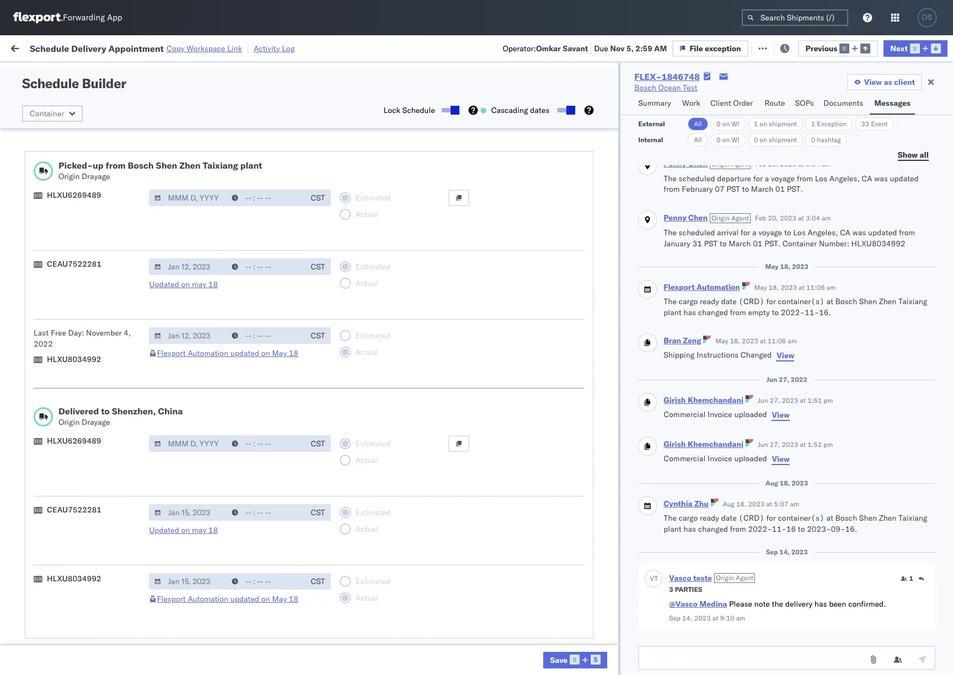 Task type: locate. For each thing, give the bounding box(es) containing it.
0 horizontal spatial pst
[[704, 239, 718, 249]]

view inside shipping instructions changed view
[[777, 351, 795, 361]]

hlxu6269489, down 0 on shipment
[[738, 159, 795, 169]]

1 horizontal spatial 1
[[812, 120, 816, 128]]

feb 20, 2023 at 3:04 am up the scheduled departure for a voyage from los angeles, ca was updated from february 07 pst to march 01 pst. on the top
[[755, 160, 831, 168]]

0 vertical spatial commercial
[[664, 410, 706, 420]]

2 cst from the top
[[311, 262, 325, 272]]

0 vertical spatial 3:04
[[806, 160, 821, 168]]

resize handle column header
[[158, 86, 171, 676], [280, 86, 294, 676], [319, 86, 332, 676], [391, 86, 404, 676], [462, 86, 476, 676], [573, 86, 586, 676], [661, 86, 674, 676], [733, 86, 746, 676], [871, 86, 884, 676], [934, 86, 947, 676], [942, 86, 954, 676]]

2022- down aug 18, 2023 at 5:07 am
[[748, 525, 772, 535]]

pst. up the scheduled arrival for a voyage to los angeles, ca was updated from january 31 pst to march 01 pst. container number: hlxu8034992
[[787, 184, 803, 194]]

delivery for fourth schedule delivery appointment link
[[60, 474, 88, 484]]

0 vertical spatial was
[[875, 174, 888, 184]]

1 upload customs clearance documents link from the top
[[25, 104, 157, 126]]

origin inside vasco teste origin agent
[[716, 575, 734, 583]]

2023 up the cargo ready date (crd) for container(s)  at bosch shen zhen taixiang plant has changed from empty to 2022-11-16.
[[781, 284, 797, 292]]

1 horizontal spatial 2022-
[[781, 308, 805, 318]]

girish khemchandani button for girish khemchandani's view button
[[664, 440, 744, 450]]

2 vertical spatial view button
[[772, 454, 791, 465]]

1 0 on wi from the top
[[717, 120, 740, 128]]

mmm d, yyyy text field up "6:00"
[[149, 574, 228, 590]]

os button
[[915, 5, 940, 30]]

0 vertical spatial confirm delivery button
[[25, 328, 84, 340]]

2 schedule delivery appointment from the top
[[25, 280, 136, 290]]

dec up 9:00 am est, dec 24, 2022
[[229, 281, 244, 291]]

all button for external
[[688, 118, 708, 131]]

4 flex-2130384 from the top
[[609, 596, 666, 606]]

2 confirm delivery from the top
[[25, 547, 84, 557]]

maeu9408431 down the maeu9736123
[[752, 378, 807, 388]]

5 test123456 from the top
[[752, 232, 798, 242]]

1 vertical spatial pm
[[824, 441, 833, 449]]

cargo for flexport
[[679, 297, 698, 307]]

1 cargo from the top
[[679, 297, 698, 307]]

date inside the cargo ready date (crd) for container(s)  at bosch shen zhen taixiang plant has changed from 2022-11-16 to 2023-09-16.
[[722, 514, 737, 524]]

updated on may 18 down mmm d, yyyy text field at the left of page
[[149, 280, 218, 290]]

container inside "button"
[[680, 86, 709, 94]]

jun 27, 2023 at 1:51 pm down the jun 27, 2023
[[758, 397, 833, 405]]

flexport. image
[[13, 12, 63, 23]]

1 horizontal spatial pst
[[727, 184, 740, 194]]

0 vertical spatial wi
[[732, 120, 740, 128]]

2 abcdefg78456546 from the top
[[752, 281, 826, 291]]

1 vertical spatial zhen
[[879, 297, 897, 307]]

2 vertical spatial confirm delivery button
[[25, 619, 84, 632]]

from inside the cargo ready date (crd) for container(s)  at bosch shen zhen taixiang plant has changed from empty to 2022-11-16.
[[730, 308, 746, 318]]

documents inside button
[[824, 98, 864, 108]]

schedule delivery appointment for first schedule delivery appointment link
[[25, 183, 136, 193]]

import work
[[94, 43, 140, 53]]

jun for girish khemchandani's view button
[[758, 441, 768, 449]]

jan left 23,
[[234, 402, 246, 412]]

all button down caiu7969337
[[688, 134, 708, 147]]

2 updated on may 18 button from the top
[[149, 526, 218, 536]]

jan for 25,
[[229, 426, 242, 436]]

agent up departure
[[732, 160, 749, 168]]

the for the cargo ready date (crd) for container(s)  at bosch shen zhen taixiang plant has changed from 2022-11-16 to 2023-09-16.
[[664, 514, 677, 524]]

commercial invoice uploaded view for girish khemchandani's view button
[[664, 454, 790, 465]]

nyku9743990 for 8:30 pm est, feb 4, 2023
[[680, 572, 734, 582]]

0 horizontal spatial work
[[121, 43, 140, 53]]

has inside the cargo ready date (crd) for container(s)  at bosch shen zhen taixiang plant has changed from empty to 2022-11-16.
[[684, 308, 696, 318]]

savant down all
[[915, 183, 939, 193]]

0 vertical spatial voyage
[[771, 174, 795, 184]]

4 ceau7522281, hlxu6269489, hlxu8034992 from the top
[[680, 207, 851, 217]]

voyage down 0 on shipment
[[771, 174, 795, 184]]

link
[[227, 43, 242, 53]]

vasco teste origin agent
[[669, 574, 754, 584]]

1 ready from the top
[[700, 297, 720, 307]]

medina
[[700, 600, 727, 610]]

(crd) inside the cargo ready date (crd) for container(s)  at bosch shen zhen taixiang plant has changed from empty to 2022-11-16.
[[739, 297, 765, 307]]

ready for automation
[[700, 297, 720, 307]]

1 vertical spatial updated on may 18 button
[[149, 526, 218, 536]]

lhuu7894563, for schedule pickup from los angeles, ca
[[680, 256, 737, 266]]

2 uploaded from the top
[[735, 454, 767, 464]]

cargo inside the cargo ready date (crd) for container(s)  at bosch shen zhen taixiang plant has changed from empty to 2022-11-16.
[[679, 297, 698, 307]]

fcl
[[362, 135, 376, 145], [362, 183, 376, 193], [362, 208, 376, 218], [362, 256, 376, 266], [362, 281, 376, 291], [362, 329, 376, 339], [362, 353, 376, 363], [362, 426, 376, 436], [362, 451, 376, 460], [362, 499, 376, 509], [362, 523, 376, 533], [362, 572, 376, 582], [362, 596, 376, 606]]

1 vertical spatial flexport automation updated on may 18 button
[[157, 595, 299, 605]]

automation
[[697, 283, 740, 293], [188, 349, 228, 359], [188, 595, 228, 605]]

was for the scheduled arrival for a voyage to los angeles, ca was updated from january 31 pst to march 01 pst. container number: hlxu8034992
[[853, 228, 867, 238]]

2 drayage from the top
[[82, 418, 110, 428]]

0 vertical spatial 01
[[776, 184, 785, 194]]

0 vertical spatial jun 27, 2023 at 1:51 pm
[[758, 397, 833, 405]]

taixiang
[[203, 160, 238, 171], [899, 297, 928, 307], [899, 514, 928, 524]]

0 horizontal spatial 4,
[[124, 328, 131, 338]]

agent
[[732, 160, 749, 168], [732, 214, 749, 222], [736, 575, 754, 583]]

0 vertical spatial ceau7522281
[[47, 259, 102, 269]]

uetu5238478 down the scheduled arrival for a voyage to los angeles, ca was updated from january 31 pst to march 01 pst. container number: hlxu8034992
[[739, 256, 793, 266]]

1 vertical spatial 0 on wi
[[717, 136, 740, 144]]

taixiang inside the cargo ready date (crd) for container(s)  at bosch shen zhen taixiang plant has changed from empty to 2022-11-16.
[[899, 297, 928, 307]]

11:30 down 2:59 am est, jan 25, 2023
[[178, 451, 199, 460]]

the inside the scheduled arrival for a voyage to los angeles, ca was updated from january 31 pst to march 01 pst. container number: hlxu8034992
[[664, 228, 677, 238]]

operator:
[[503, 43, 536, 53]]

am
[[822, 160, 831, 168], [822, 214, 831, 222], [827, 284, 836, 292], [788, 337, 797, 346], [790, 501, 800, 509], [736, 615, 746, 623]]

-- : -- -- text field
[[226, 190, 305, 206], [226, 259, 305, 275], [226, 328, 305, 344], [226, 505, 305, 521], [226, 574, 305, 590]]

1 horizontal spatial 01
[[776, 184, 785, 194]]

confirm inside confirm pickup from los angeles, ca
[[25, 299, 54, 309]]

1 updated on may 18 from the top
[[149, 280, 218, 290]]

changed down the flexport automation button
[[698, 308, 728, 318]]

date for zhu
[[722, 514, 737, 524]]

container(s) for to
[[778, 514, 825, 524]]

penny for the scheduled arrival for a voyage to los angeles, ca was updated from january 31 pst to march 01 pst. container number: hlxu8034992
[[664, 213, 687, 223]]

0 horizontal spatial was
[[853, 228, 867, 238]]

the for the scheduled arrival for a voyage to los angeles, ca was updated from january 31 pst to march 01 pst. container number: hlxu8034992
[[664, 228, 677, 238]]

file up flex-1846748 link
[[690, 43, 703, 53]]

0 vertical spatial girish khemchandani button
[[664, 396, 744, 406]]

2023 up changed
[[742, 337, 759, 346]]

1 vertical spatial 27,
[[770, 397, 780, 405]]

voyage inside the scheduled departure for a voyage from los angeles, ca was updated from february 07 pst to march 01 pst.
[[771, 174, 795, 184]]

from inside confirm pickup from los angeles, ca
[[81, 299, 98, 309]]

2 horizontal spatial container
[[783, 239, 817, 249]]

view button up aug 18, 2023
[[772, 454, 791, 465]]

all down work button in the top of the page
[[694, 120, 702, 128]]

dec left 24,
[[229, 329, 244, 339]]

1 vertical spatial 20,
[[768, 214, 779, 222]]

container for container
[[30, 109, 64, 119]]

0 vertical spatial work
[[121, 43, 140, 53]]

view up the jun 27, 2023
[[777, 351, 795, 361]]

flex-1660288 button
[[592, 108, 669, 123], [592, 108, 669, 123]]

1 vertical spatial khemchandani
[[688, 440, 744, 450]]

the inside the cargo ready date (crd) for container(s)  at bosch shen zhen taixiang plant has changed from empty to 2022-11-16.
[[664, 297, 677, 307]]

1 horizontal spatial omkar
[[890, 183, 913, 193]]

sep inside @vasco medina please note the delivery has been confirmed. sep 14, 2023 at 9:10 am
[[669, 615, 681, 623]]

at inside @vasco medina please note the delivery has been confirmed. sep 14, 2023 at 9:10 am
[[713, 615, 719, 623]]

numbers inside button
[[792, 90, 819, 98]]

container inside button
[[30, 109, 64, 119]]

lhuu7894563, uetu5238478 up empty
[[680, 280, 793, 290]]

2023 up aug 18, 2023
[[782, 441, 799, 449]]

1 vertical spatial confirm pickup from rotterdam, netherlands link
[[25, 590, 157, 612]]

2 8:30 from the top
[[178, 572, 194, 582]]

cst for mmm d, yyyy text box for hlxu6269489
[[311, 193, 325, 203]]

pst inside the scheduled departure for a voyage from los angeles, ca was updated from february 07 pst to march 01 pst.
[[727, 184, 740, 194]]

9 integration from the top
[[481, 596, 519, 606]]

view left "as"
[[865, 77, 882, 87]]

3 netherlands from the top
[[25, 528, 69, 538]]

0 vertical spatial 2022-
[[781, 308, 805, 318]]

(crd) inside the cargo ready date (crd) for container(s)  at bosch shen zhen taixiang plant has changed from 2022-11-16 to 2023-09-16.
[[739, 514, 765, 524]]

1 vertical spatial all button
[[688, 134, 708, 147]]

feb for 2:00 am est, feb 3, 2023
[[229, 523, 243, 533]]

changed
[[698, 308, 728, 318], [698, 525, 728, 535]]

4 confirm from the top
[[25, 547, 54, 557]]

9 integration test account - karl lagerfeld from the top
[[481, 596, 625, 606]]

hlxu6269489 for picked-
[[47, 190, 101, 200]]

None checkbox
[[442, 108, 457, 113]]

: for status
[[80, 68, 82, 76]]

zimu3048342 for 6:00 am est, feb 6, 2023
[[752, 596, 804, 606]]

3 resize handle column header from the left
[[319, 86, 332, 676]]

cargo inside the cargo ready date (crd) for container(s)  at bosch shen zhen taixiang plant has changed from 2022-11-16 to 2023-09-16.
[[679, 514, 698, 524]]

flexport automation updated on may 18 button down 9:00 am est, dec 24, 2022
[[157, 349, 299, 359]]

bosch inside the cargo ready date (crd) for container(s)  at bosch shen zhen taixiang plant has changed from empty to 2022-11-16.
[[836, 297, 858, 307]]

14,
[[246, 256, 258, 266], [246, 281, 258, 291], [780, 549, 790, 557], [683, 615, 693, 623]]

pm up 2:59 am est, jan 25, 2023
[[201, 402, 213, 412]]

has inside the cargo ready date (crd) for container(s)  at bosch shen zhen taixiang plant has changed from 2022-11-16 to 2023-09-16.
[[684, 525, 696, 535]]

4 clearance from the top
[[85, 566, 121, 576]]

lhuu7894563, uetu5238478 down flexport automation
[[680, 305, 793, 315]]

2 uetu5238478 from the top
[[739, 280, 793, 290]]

rotterdam, for 2:00 am est, feb 3, 2023
[[100, 517, 139, 527]]

work inside button
[[121, 43, 140, 53]]

0 vertical spatial may 18, 2023 at 11:06 am
[[755, 284, 836, 292]]

None checkbox
[[558, 108, 573, 113]]

1 vertical spatial confirm pickup from rotterdam, netherlands
[[25, 590, 139, 611]]

account
[[538, 378, 567, 388], [538, 402, 567, 412], [538, 451, 567, 460], [538, 475, 567, 485], [538, 499, 567, 509], [538, 523, 567, 533], [538, 548, 567, 558], [538, 572, 567, 582], [538, 596, 567, 606], [538, 621, 567, 630]]

6:00
[[178, 596, 194, 606]]

updated on may 18 button down mmm d, yyyy text field at the left of page
[[149, 280, 218, 290]]

1 vertical spatial penny chen button
[[664, 213, 708, 223]]

feb 20, 2023 at 3:04 am up the scheduled arrival for a voyage to los angeles, ca was updated from january 31 pst to march 01 pst. container number: hlxu8034992
[[755, 214, 831, 222]]

am right 9:10
[[736, 615, 746, 623]]

2 schedule pickup from los angeles, ca link from the top
[[25, 153, 157, 175]]

3 -- : -- -- text field from the top
[[226, 328, 305, 344]]

1 horizontal spatial 16.
[[846, 525, 858, 535]]

activity
[[254, 43, 280, 53]]

: for snoozed
[[256, 68, 258, 76]]

2:59 am est, jan 25, 2023
[[178, 426, 277, 436]]

for right arrival
[[741, 228, 751, 238]]

shen inside the cargo ready date (crd) for container(s)  at bosch shen zhen taixiang plant has changed from 2022-11-16 to 2023-09-16.
[[860, 514, 877, 524]]

1 3:04 from the top
[[806, 160, 821, 168]]

1 vertical spatial commercial invoice uploaded view
[[664, 454, 790, 465]]

16
[[787, 525, 796, 535]]

my
[[11, 40, 29, 55]]

2 schedule pickup from los angeles, ca from the top
[[25, 153, 149, 174]]

feb for 1:00 am est, feb 10, 2023
[[229, 645, 243, 655]]

2 lhuu7894563, uetu5238478 from the top
[[680, 280, 793, 290]]

been
[[829, 600, 847, 610]]

2 maeu9408431 from the top
[[752, 402, 807, 412]]

jun for the middle view button
[[758, 397, 768, 405]]

last
[[34, 328, 49, 338]]

chen for arrival
[[689, 213, 708, 223]]

-- : -- -- text field for mmm d, yyyy text box related to hlxu8034992
[[226, 574, 305, 590]]

penny up february
[[664, 159, 687, 169]]

container(s) inside the cargo ready date (crd) for container(s)  at bosch shen zhen taixiang plant has changed from 2022-11-16 to 2023-09-16.
[[778, 514, 825, 524]]

schedule pickup from los angeles, ca link
[[25, 128, 157, 150], [25, 153, 157, 175], [25, 201, 157, 223], [25, 250, 157, 272], [25, 347, 157, 369], [25, 420, 157, 442]]

2 wi from the top
[[732, 136, 740, 144]]

11 resize handle column header from the left
[[942, 86, 954, 676]]

flex-1989365 button
[[592, 642, 669, 657], [592, 642, 669, 657]]

3 upload customs clearance documents from the top
[[25, 444, 121, 465]]

0 vertical spatial updated on may 18
[[149, 280, 218, 290]]

2 confirm pickup from rotterdam, netherlands from the top
[[25, 590, 139, 611]]

1 schedule pickup from los angeles, ca link from the top
[[25, 128, 157, 150]]

work,
[[117, 68, 134, 76]]

am up the cargo ready date (crd) for container(s)  at bosch shen zhen taixiang plant has changed from empty to 2022-11-16.
[[827, 284, 836, 292]]

show all
[[898, 150, 929, 160]]

3 schedule delivery appointment from the top
[[25, 377, 136, 387]]

zhen inside the cargo ready date (crd) for container(s)  at bosch shen zhen taixiang plant has changed from empty to 2022-11-16.
[[879, 297, 897, 307]]

schedule pickup from los angeles, ca link for 6th "schedule pickup from los angeles, ca" button from the top of the page
[[25, 420, 157, 442]]

forwarding app
[[63, 12, 122, 23]]

taixiang for the cargo ready date (crd) for container(s)  at bosch shen zhen taixiang plant has changed from empty to 2022-11-16.
[[899, 297, 928, 307]]

jun down the maeu9736123
[[767, 376, 778, 384]]

1 horizontal spatial :
[[256, 68, 258, 76]]

2:59
[[636, 43, 653, 53], [178, 135, 194, 145], [178, 159, 194, 169], [178, 183, 194, 193], [178, 208, 194, 218], [178, 256, 194, 266], [178, 281, 194, 291], [178, 353, 194, 363], [178, 426, 194, 436]]

1 confirm pickup from rotterdam, netherlands link from the top
[[25, 517, 157, 539]]

2 vertical spatial shen
[[860, 514, 877, 524]]

nov for fourth "schedule pickup from los angeles, ca" button from the bottom of the page
[[230, 208, 244, 218]]

0 vertical spatial 4,
[[124, 328, 131, 338]]

0 horizontal spatial aug
[[723, 501, 735, 509]]

4 karl from the top
[[576, 475, 590, 485]]

am inside @vasco medina please note the delivery has been confirmed. sep 14, 2023 at 9:10 am
[[736, 615, 746, 623]]

bran zeng button
[[664, 336, 702, 346]]

upload customs clearance documents for the upload customs clearance documents link for 2nd upload customs clearance documents button from the top
[[25, 226, 121, 247]]

ocean inside bosch ocean test link
[[659, 83, 681, 93]]

lock schedule
[[384, 105, 435, 115]]

has
[[684, 308, 696, 318], [684, 525, 696, 535], [815, 600, 827, 610]]

0 vertical spatial feb 20, 2023 at 3:04 am
[[755, 160, 831, 168]]

2 vertical spatial confirm delivery
[[25, 620, 84, 630]]

None text field
[[639, 647, 936, 671]]

girish down 1662119 on the bottom
[[664, 440, 686, 450]]

work inside button
[[683, 98, 701, 108]]

0 vertical spatial omkar
[[536, 43, 561, 53]]

2 jun 27, 2023 at 1:51 pm from the top
[[758, 441, 833, 449]]

to inside delivered to shenzhen, china origin drayage
[[101, 406, 110, 417]]

updated inside the scheduled departure for a voyage from los angeles, ca was updated from february 07 pst to march 01 pst.
[[890, 174, 919, 184]]

workitem button
[[7, 88, 160, 99]]

to right delivered
[[101, 406, 110, 417]]

6 fcl from the top
[[362, 329, 376, 339]]

pst. inside the scheduled departure for a voyage from los angeles, ca was updated from february 07 pst to march 01 pst.
[[787, 184, 803, 194]]

girish for the middle view button
[[664, 396, 686, 406]]

upload
[[25, 105, 50, 114], [25, 226, 50, 236], [25, 444, 50, 454], [25, 566, 50, 576], [25, 639, 50, 649]]

0 vertical spatial zhen
[[179, 160, 201, 171]]

6 resize handle column header from the left
[[573, 86, 586, 676]]

2 vertical spatial plant
[[664, 525, 682, 535]]

upload for 2nd upload customs clearance documents button from the top
[[25, 226, 50, 236]]

pst down departure
[[727, 184, 740, 194]]

31
[[693, 239, 702, 249]]

1 2130387 from the top
[[633, 378, 666, 388]]

0 vertical spatial view button
[[777, 351, 795, 362]]

container inside the scheduled arrival for a voyage to los angeles, ca was updated from january 31 pst to march 01 pst. container number: hlxu8034992
[[783, 239, 817, 249]]

0 vertical spatial 16.
[[819, 308, 831, 318]]

container(s) up 16
[[778, 514, 825, 524]]

scheduled for february
[[679, 174, 715, 184]]

2022 inside 'last free day: november 4, 2022'
[[34, 339, 53, 349]]

invoice
[[708, 410, 733, 420], [708, 454, 733, 464]]

upload customs clearance documents link for 2nd upload customs clearance documents button from the top
[[25, 225, 157, 247]]

3 customs from the top
[[52, 444, 83, 454]]

2023 right 23,
[[262, 402, 281, 412]]

1846748 up container numbers on the top
[[662, 71, 700, 82]]

3 1889466 from the top
[[633, 305, 666, 315]]

0 vertical spatial flexport automation updated on may 18 button
[[157, 349, 299, 359]]

clearance
[[85, 105, 121, 114], [85, 226, 121, 236], [85, 444, 121, 454], [85, 566, 121, 576], [85, 639, 121, 649]]

march inside the scheduled departure for a voyage from los angeles, ca was updated from february 07 pst to march 01 pst.
[[751, 184, 774, 194]]

may down the scheduled arrival for a voyage to los angeles, ca was updated from january 31 pst to march 01 pst. container number: hlxu8034992
[[766, 263, 779, 271]]

dec for from
[[229, 256, 244, 266]]

1
[[754, 120, 758, 128], [812, 120, 816, 128], [910, 575, 914, 584]]

uetu5238478
[[739, 256, 793, 266], [739, 280, 793, 290], [739, 305, 793, 315], [739, 329, 793, 339]]

2:59 am est, dec 14, 2022 for schedule pickup from los angeles, ca
[[178, 256, 279, 266]]

ready inside the cargo ready date (crd) for container(s)  at bosch shen zhen taixiang plant has changed from empty to 2022-11-16.
[[700, 297, 720, 307]]

1 horizontal spatial pst.
[[787, 184, 803, 194]]

0 vertical spatial 11-
[[805, 308, 820, 318]]

1 vertical spatial date
[[722, 514, 737, 524]]

container up may 18, 2023 on the top right of page
[[783, 239, 817, 249]]

chen
[[689, 159, 708, 169], [689, 213, 708, 223]]

march inside the scheduled arrival for a voyage to los angeles, ca was updated from january 31 pst to march 01 pst. container number: hlxu8034992
[[729, 239, 751, 249]]

2 test123456 from the top
[[752, 159, 798, 169]]

6 integration test account - karl lagerfeld from the top
[[481, 523, 625, 533]]

jun down the jun 27, 2023
[[758, 397, 768, 405]]

4 flex-1889466 from the top
[[609, 329, 666, 339]]

bran zeng
[[664, 336, 702, 346]]

2 pm from the top
[[824, 441, 833, 449]]

5 fcl from the top
[[362, 281, 376, 291]]

01 for from
[[776, 184, 785, 194]]

0 vertical spatial flexport automation updated on may 18
[[157, 349, 299, 359]]

1 vertical spatial voyage
[[759, 228, 783, 238]]

jan for 13,
[[229, 353, 242, 363]]

cascading
[[491, 105, 528, 115]]

upload for 1st upload customs clearance documents button from the top
[[25, 105, 50, 114]]

1 horizontal spatial 4,
[[244, 572, 252, 582]]

1 vertical spatial 1:51
[[808, 441, 822, 449]]

ceau7522281 for picked-up from bosch shen zhen taixiang plant
[[47, 259, 102, 269]]

shen inside the cargo ready date (crd) for container(s)  at bosch shen zhen taixiang plant has changed from empty to 2022-11-16.
[[860, 297, 877, 307]]

1 upload customs clearance documents button from the top
[[25, 104, 157, 127]]

2023 left "5:07" at the right of page
[[749, 501, 765, 509]]

1 updated from the top
[[149, 280, 179, 290]]

schedule pickup from rotterdam, netherlands button for 11:30 pm est, jan 23, 2023
[[25, 395, 157, 419]]

upload customs clearance documents
[[25, 105, 121, 126], [25, 226, 121, 247], [25, 444, 121, 465], [25, 566, 121, 587], [25, 639, 121, 660]]

1 schedule pickup from rotterdam, netherlands link from the top
[[25, 395, 157, 417]]

0 horizontal spatial container
[[30, 109, 64, 119]]

1 horizontal spatial savant
[[915, 183, 939, 193]]

updated down 24,
[[230, 349, 259, 359]]

1 horizontal spatial sep
[[766, 549, 778, 557]]

2 container(s) from the top
[[778, 514, 825, 524]]

2130387 for 11:30 pm est, jan 28, 2023
[[633, 451, 666, 460]]

4, inside 'last free day: november 4, 2022'
[[124, 328, 131, 338]]

scheduled inside the scheduled arrival for a voyage to los angeles, ca was updated from january 31 pst to march 01 pst. container number: hlxu8034992
[[679, 228, 715, 238]]

uploaded down the jun 27, 2023
[[735, 410, 767, 420]]

los inside the scheduled arrival for a voyage to los angeles, ca was updated from january 31 pst to march 01 pst. container number: hlxu8034992
[[794, 228, 806, 238]]

2022 for 5th "schedule pickup from los angeles, ca" button from the bottom of the page
[[255, 159, 275, 169]]

confirm for confirm pickup from rotterdam, netherlands button related to 2:00 am est, feb 3, 2023
[[25, 517, 54, 527]]

0 vertical spatial pst
[[727, 184, 740, 194]]

work
[[121, 43, 140, 53], [683, 98, 701, 108]]

1 vertical spatial shen
[[860, 297, 877, 307]]

9:00 am est, dec 24, 2022
[[178, 329, 279, 339]]

confirm pickup from rotterdam, netherlands link
[[25, 517, 157, 539], [25, 590, 157, 612]]

number:
[[819, 239, 850, 249]]

am for fifth "schedule pickup from los angeles, ca" button from the top of the page
[[196, 353, 209, 363]]

1 commercial from the top
[[664, 410, 706, 420]]

the inside the cargo ready date (crd) for container(s)  at bosch shen zhen taixiang plant has changed from 2022-11-16 to 2023-09-16.
[[664, 514, 677, 524]]

am down 0 hashtag
[[822, 160, 831, 168]]

flex-1846748 link
[[635, 71, 700, 82]]

2023 right 13,
[[258, 353, 277, 363]]

penny chen button up february
[[664, 159, 708, 169]]

container down "workitem"
[[30, 109, 64, 119]]

0 vertical spatial confirm delivery
[[25, 329, 84, 339]]

test123456 for first schedule delivery appointment button from the top of the page
[[752, 183, 798, 193]]

jan left 28,
[[234, 451, 246, 460]]

pst. inside the scheduled arrival for a voyage to los angeles, ca was updated from january 31 pst to march 01 pst. container number: hlxu8034992
[[765, 239, 781, 249]]

0 vertical spatial march
[[751, 184, 774, 194]]

16. inside the cargo ready date (crd) for container(s)  at bosch shen zhen taixiang plant has changed from empty to 2022-11-16.
[[819, 308, 831, 318]]

ceau7522281, hlxu6269489, hlxu8034992 for fourth "schedule pickup from los angeles, ca" button from the bottom of the page
[[680, 207, 851, 217]]

angeles, inside the scheduled arrival for a voyage to los angeles, ca was updated from january 31 pst to march 01 pst. container number: hlxu8034992
[[808, 228, 838, 238]]

dec right mmm d, yyyy text field at the left of page
[[229, 256, 244, 266]]

3 karl from the top
[[576, 451, 590, 460]]

upload customs clearance documents for second the upload customs clearance documents link from the bottom
[[25, 566, 121, 587]]

for inside the scheduled departure for a voyage from los angeles, ca was updated from february 07 pst to march 01 pst.
[[754, 174, 763, 184]]

flexport for flexport automation updated on may 18 button corresponding to delivered to shenzhen, china
[[157, 595, 186, 605]]

at inside the cargo ready date (crd) for container(s)  at bosch shen zhen taixiang plant has changed from empty to 2022-11-16.
[[827, 297, 834, 307]]

pm for girish khemchandani's view button
[[824, 441, 833, 449]]

7 resize handle column header from the left
[[661, 86, 674, 676]]

drayage
[[82, 172, 110, 182], [82, 418, 110, 428]]

1 vertical spatial drayage
[[82, 418, 110, 428]]

1 uetu5238478 from the top
[[739, 256, 793, 266]]

2 schedule delivery appointment button from the top
[[25, 279, 136, 292]]

1 vertical spatial 4,
[[244, 572, 252, 582]]

0 vertical spatial girish
[[664, 396, 686, 406]]

3 schedule pickup from los angeles, ca link from the top
[[25, 201, 157, 223]]

voyage inside the scheduled arrival for a voyage to los angeles, ca was updated from january 31 pst to march 01 pst. container number: hlxu8034992
[[759, 228, 783, 238]]

4 upload customs clearance documents from the top
[[25, 566, 121, 587]]

2130384 down v
[[633, 596, 666, 606]]

to
[[742, 184, 749, 194], [785, 228, 792, 238], [720, 239, 727, 249], [772, 308, 779, 318], [101, 406, 110, 417], [798, 525, 805, 535]]

updated on may 18 button down 8:30 pm est, jan 30, 2023
[[149, 526, 218, 536]]

2023 down the scheduled arrival for a voyage to los angeles, ca was updated from january 31 pst to march 01 pst. container number: hlxu8034992
[[792, 263, 809, 271]]

the cargo ready date (crd) for container(s)  at bosch shen zhen taixiang plant has changed from 2022-11-16 to 2023-09-16.
[[664, 514, 928, 535]]

0 vertical spatial ready
[[700, 297, 720, 307]]

flex-2130384
[[609, 475, 666, 485], [609, 499, 666, 509], [609, 572, 666, 582], [609, 596, 666, 606], [609, 621, 666, 630]]

view button for girish khemchandani
[[772, 454, 791, 465]]

uetu5238478 for schedule pickup from los angeles, ca
[[739, 256, 793, 266]]

mmm d, yyyy text field up 2:00
[[149, 505, 228, 521]]

cargo for cynthia
[[679, 514, 698, 524]]

1 upload customs clearance documents from the top
[[25, 105, 121, 126]]

netherlands for 6:00
[[25, 601, 69, 611]]

may 18, 2023 at 11:06 am for flexport automation
[[755, 284, 836, 292]]

numbers for container numbers
[[680, 94, 707, 103]]

1893174
[[633, 353, 666, 363]]

drayage inside delivered to shenzhen, china origin drayage
[[82, 418, 110, 428]]

2 invoice from the top
[[708, 454, 733, 464]]

2 date from the top
[[722, 514, 737, 524]]

drayage down up at the left top of the page
[[82, 172, 110, 182]]

was for the scheduled departure for a voyage from los angeles, ca was updated from february 07 pst to march 01 pst.
[[875, 174, 888, 184]]

4 the from the top
[[664, 514, 677, 524]]

maeu9408431 down the jun 27, 2023
[[752, 402, 807, 412]]

0 vertical spatial pm
[[824, 397, 833, 405]]

0 vertical spatial --
[[481, 111, 491, 121]]

schedule
[[30, 43, 69, 54], [22, 75, 79, 92], [403, 105, 435, 115], [25, 129, 58, 139], [25, 153, 58, 163], [25, 183, 58, 193], [25, 202, 58, 212], [25, 250, 58, 260], [25, 280, 58, 290], [25, 347, 58, 357], [25, 377, 58, 387], [25, 396, 58, 406], [25, 420, 58, 430], [25, 474, 58, 484], [25, 493, 58, 503]]

11:06 for bran zeng
[[768, 337, 786, 346]]

11- down may 18, 2023 on the top right of page
[[805, 308, 820, 318]]

penny chen button for february
[[664, 159, 708, 169]]

2 ceau7522281, hlxu6269489, hlxu8034992 from the top
[[680, 159, 851, 169]]

status
[[60, 68, 80, 76]]

1 11:30 from the top
[[178, 402, 199, 412]]

origin inside picked-up from bosch shen zhen taixiang plant origin drayage
[[58, 172, 80, 182]]

vasco
[[669, 574, 692, 584]]

2 commercial invoice uploaded view from the top
[[664, 454, 790, 465]]

0 vertical spatial confirm delivery link
[[25, 328, 84, 339]]

cargo down flexport automation
[[679, 297, 698, 307]]

@vasco medina please note the delivery has been confirmed. sep 14, 2023 at 9:10 am
[[669, 600, 887, 623]]

1:51 for the middle view button
[[808, 397, 822, 405]]

plant inside the cargo ready date (crd) for container(s)  at bosch shen zhen taixiang plant has changed from empty to 2022-11-16.
[[664, 308, 682, 318]]

1 vertical spatial invoice
[[708, 454, 733, 464]]

a inside the scheduled departure for a voyage from los angeles, ca was updated from february 07 pst to march 01 pst.
[[765, 174, 769, 184]]

departure
[[717, 174, 752, 184]]

flexport automation updated on may 18
[[157, 349, 299, 359], [157, 595, 299, 605]]

0 vertical spatial sep
[[766, 549, 778, 557]]

lululemon
[[409, 645, 446, 655]]

numbers up caiu7969337
[[680, 94, 707, 103]]

automation down the 8:30 pm est, feb 4, 2023
[[188, 595, 228, 605]]

1 vertical spatial 11-
[[772, 525, 787, 535]]

3 schedule delivery appointment link from the top
[[25, 377, 136, 388]]

2130387 down 1662119 on the bottom
[[633, 451, 666, 460]]

2 vertical spatial jun
[[758, 441, 768, 449]]

flex-2130387 down the flex-1893174
[[609, 378, 666, 388]]

bran
[[664, 336, 681, 346]]

0 down caiu7969337
[[717, 136, 721, 144]]

2 gvcu5265864 from the top
[[680, 402, 734, 412]]

confirm pickup from rotterdam, netherlands button for 6:00 am est, feb 6, 2023
[[25, 590, 157, 613]]

0 vertical spatial container
[[680, 86, 709, 94]]

9 fcl from the top
[[362, 451, 376, 460]]

4, right november
[[124, 328, 131, 338]]

0 vertical spatial has
[[684, 308, 696, 318]]

maeu9408431 for 11:30 pm est, jan 23, 2023
[[752, 402, 807, 412]]

10 fcl from the top
[[362, 499, 376, 509]]

lhuu7894563, for confirm delivery
[[680, 329, 737, 339]]

voyage for from
[[771, 174, 795, 184]]

1 drayage from the top
[[82, 172, 110, 182]]

hlxu6269489,
[[738, 135, 795, 145], [738, 159, 795, 169], [738, 183, 795, 193], [738, 207, 795, 217], [738, 232, 795, 242]]

was inside the scheduled departure for a voyage from los angeles, ca was updated from february 07 pst to march 01 pst.
[[875, 174, 888, 184]]

8 lagerfeld from the top
[[592, 572, 625, 582]]

numbers inside container numbers
[[680, 94, 707, 103]]

updated on may 18 button for china
[[149, 526, 218, 536]]

schedule delivery appointment button
[[25, 182, 136, 195], [25, 279, 136, 292], [25, 377, 136, 389], [25, 474, 136, 486]]

delivery
[[71, 43, 106, 54], [60, 183, 88, 193], [60, 280, 88, 290], [56, 329, 84, 339], [60, 377, 88, 387], [60, 474, 88, 484], [56, 547, 84, 557], [56, 620, 84, 630]]

plant
[[240, 160, 262, 171], [664, 308, 682, 318], [664, 525, 682, 535]]

1 2:59 am edt, nov 5, 2022 from the top
[[178, 135, 275, 145]]

automation down 9:00 am est, dec 24, 2022
[[188, 349, 228, 359]]

0 vertical spatial 8:30
[[178, 499, 194, 509]]

3 ceau7522281, from the top
[[680, 183, 736, 193]]

2023 up 6:00 am est, feb 6, 2023
[[253, 572, 273, 582]]

20, up the scheduled arrival for a voyage to los angeles, ca was updated from january 31 pst to march 01 pst. container number: hlxu8034992
[[768, 214, 779, 222]]

schedule pickup from rotterdam, netherlands link for 11:30 pm est, jan 23, 2023
[[25, 395, 157, 417]]

2 vertical spatial has
[[815, 600, 827, 610]]

3 flex-2130387 from the top
[[609, 451, 666, 460]]

feb
[[755, 160, 767, 168], [755, 214, 767, 222], [229, 523, 243, 533], [229, 572, 242, 582], [229, 596, 243, 606], [229, 645, 243, 655]]

date inside the cargo ready date (crd) for container(s)  at bosch shen zhen taixiang plant has changed from empty to 2022-11-16.
[[722, 297, 737, 307]]

zhen inside the cargo ready date (crd) for container(s)  at bosch shen zhen taixiang plant has changed from 2022-11-16 to 2023-09-16.
[[879, 514, 897, 524]]

flex-2130387 for 11:30 pm est, jan 23, 2023
[[609, 402, 666, 412]]

1889466 for schedule delivery appointment
[[633, 281, 666, 291]]

sep down '@vasco' on the bottom right of page
[[669, 615, 681, 623]]

flex-2130387 up v
[[609, 548, 666, 558]]

from inside picked-up from bosch shen zhen taixiang plant origin drayage
[[106, 160, 126, 171]]

from inside the scheduled arrival for a voyage to los angeles, ca was updated from january 31 pst to march 01 pst. container number: hlxu8034992
[[899, 228, 916, 238]]

picked-
[[58, 160, 93, 171]]

feb left 6,
[[229, 596, 243, 606]]

view for girish khemchandani's view button
[[772, 455, 790, 465]]

aug up "5:07" at the right of page
[[766, 480, 779, 488]]

mmm d, yyyy text field down china
[[149, 436, 228, 452]]

jan left 25,
[[229, 426, 242, 436]]

delivery for first schedule delivery appointment link
[[60, 183, 88, 193]]

automation for delivered to shenzhen, china
[[188, 595, 228, 605]]

1 vertical spatial flexport automation updated on may 18
[[157, 595, 299, 605]]

khemchandani
[[688, 396, 744, 406], [688, 440, 744, 450]]

bosch ocean test
[[635, 83, 698, 93], [409, 135, 473, 145], [481, 135, 544, 145], [409, 183, 473, 193], [409, 208, 473, 218], [409, 256, 473, 266], [481, 256, 544, 266]]

1 vertical spatial 11:06
[[768, 337, 786, 346]]

client
[[894, 77, 915, 87]]

due nov 5, 2:59 am
[[594, 43, 667, 53]]

risk
[[229, 43, 242, 53]]

container(s) inside the cargo ready date (crd) for container(s)  at bosch shen zhen taixiang plant has changed from empty to 2022-11-16.
[[778, 297, 825, 307]]

1 vertical spatial has
[[684, 525, 696, 535]]

1 horizontal spatial exception
[[780, 43, 816, 53]]

flex-1889466 for schedule delivery appointment
[[609, 281, 666, 291]]

1 vertical spatial 01
[[753, 239, 763, 249]]

confirm for confirm delivery button for nyku9743990
[[25, 620, 54, 630]]

1 schedule delivery appointment from the top
[[25, 183, 136, 193]]

exception
[[780, 43, 816, 53], [705, 43, 741, 53]]

hlxu6269489, down the 1 on shipment
[[738, 135, 795, 145]]

2 updated from the top
[[149, 526, 179, 536]]

may 18, 2023 at 11:06 am for bran zeng
[[716, 337, 797, 346]]

0 vertical spatial changed
[[698, 308, 728, 318]]

1 feb 20, 2023 at 3:04 am from the top
[[755, 160, 831, 168]]

delivery for 2nd schedule delivery appointment link from the bottom
[[60, 377, 88, 387]]

from inside the cargo ready date (crd) for container(s)  at bosch shen zhen taixiang plant has changed from 2022-11-16 to 2023-09-16.
[[730, 525, 746, 535]]

0 vertical spatial hlxu6269489
[[47, 190, 101, 200]]

4, up 6,
[[244, 572, 252, 582]]

ready down zhu
[[700, 514, 720, 524]]

pst inside the scheduled arrival for a voyage to los angeles, ca was updated from january 31 pst to march 01 pst. container number: hlxu8034992
[[704, 239, 718, 249]]

am up the maeu9736123
[[788, 337, 797, 346]]

workitem
[[12, 90, 41, 98]]

2 hlxu6269489 from the top
[[47, 436, 101, 446]]

11:06 up the maeu9736123
[[768, 337, 786, 346]]

penny
[[664, 159, 687, 169], [664, 213, 687, 223]]

4 mmm d, yyyy text field from the top
[[149, 505, 228, 521]]

commercial for girish khemchandani's view button
[[664, 454, 706, 464]]

2 penny from the top
[[664, 213, 687, 223]]

maeu9408431 for 11:30 pm est, jan 28, 2023
[[752, 451, 807, 460]]

pickup
[[60, 129, 84, 139], [60, 153, 84, 163], [60, 202, 84, 212], [60, 250, 84, 260], [56, 299, 79, 309], [60, 347, 84, 357], [60, 396, 84, 406], [60, 420, 84, 430], [60, 493, 84, 503], [56, 517, 79, 527], [56, 590, 79, 600]]

MMM D, YYYY text field
[[149, 190, 228, 206], [149, 328, 228, 344], [149, 436, 228, 452], [149, 505, 228, 521], [149, 574, 228, 590]]

1 horizontal spatial numbers
[[792, 90, 819, 98]]

0 vertical spatial 11:30
[[178, 402, 199, 412]]

cargo down cynthia zhu button
[[679, 514, 698, 524]]

abcdefg78456546 for schedule delivery appointment
[[752, 281, 826, 291]]

march for arrival
[[729, 239, 751, 249]]

3 maeu9408431 from the top
[[752, 451, 807, 460]]

3
[[669, 586, 674, 595]]

ready inside the cargo ready date (crd) for container(s)  at bosch shen zhen taixiang plant has changed from 2022-11-16 to 2023-09-16.
[[700, 514, 720, 524]]

zhen
[[179, 160, 201, 171], [879, 297, 897, 307], [879, 514, 897, 524]]

zimu3048342 for 8:30 pm est, jan 30, 2023
[[752, 499, 804, 509]]

log
[[282, 43, 295, 53]]

18, down may 18, 2023 on the top right of page
[[769, 284, 779, 292]]

hlxu6269489, up the scheduled arrival for a voyage to los angeles, ca was updated from january 31 pst to march 01 pst. container number: hlxu8034992
[[738, 207, 795, 217]]

flex-2130387 up the flex-1662119
[[609, 402, 666, 412]]

11-
[[805, 308, 820, 318], [772, 525, 787, 535]]

0 horizontal spatial 16.
[[819, 308, 831, 318]]

girish for girish khemchandani's view button
[[664, 440, 686, 450]]

a for arrival
[[753, 228, 757, 238]]

01 inside the scheduled arrival for a voyage to los angeles, ca was updated from january 31 pst to march 01 pst. container number: hlxu8034992
[[753, 239, 763, 249]]

0 horizontal spatial numbers
[[680, 94, 707, 103]]

2 vertical spatial zhen
[[879, 514, 897, 524]]

angeles, inside the scheduled departure for a voyage from los angeles, ca was updated from february 07 pst to march 01 pst.
[[830, 174, 860, 184]]

scheduled inside the scheduled departure for a voyage from los angeles, ca was updated from february 07 pst to march 01 pst.
[[679, 174, 715, 184]]

container(s) down may 18, 2023 on the top right of page
[[778, 297, 825, 307]]

test inside bosch ocean test link
[[683, 83, 698, 93]]

pst. for from
[[787, 184, 803, 194]]

01 inside the scheduled departure for a voyage from los angeles, ca was updated from february 07 pst to march 01 pst.
[[776, 184, 785, 194]]

has left been
[[815, 600, 827, 610]]

rotterdam, for 6:00 am est, feb 6, 2023
[[100, 590, 139, 600]]

1 vertical spatial container
[[30, 109, 64, 119]]

aug right zhu
[[723, 501, 735, 509]]

ceau7522281, hlxu6269489, hlxu8034992
[[680, 135, 851, 145], [680, 159, 851, 169], [680, 183, 851, 193], [680, 207, 851, 217], [680, 232, 851, 242]]

flexport automation
[[664, 283, 740, 293]]

1 horizontal spatial 11-
[[805, 308, 820, 318]]

changed inside the cargo ready date (crd) for container(s)  at bosch shen zhen taixiang plant has changed from empty to 2022-11-16.
[[698, 308, 728, 318]]

2 account from the top
[[538, 402, 567, 412]]

los
[[104, 129, 116, 139], [104, 153, 116, 163], [815, 174, 828, 184], [104, 202, 116, 212], [794, 228, 806, 238], [104, 250, 116, 260], [100, 299, 112, 309], [104, 347, 116, 357], [104, 420, 116, 430]]

flex-1889466 for confirm delivery
[[609, 329, 666, 339]]

5 hlxu6269489, from the top
[[738, 232, 795, 242]]

2:59 am edt, nov 5, 2022
[[178, 135, 275, 145], [178, 159, 275, 169], [178, 183, 275, 193], [178, 208, 275, 218]]

to inside the cargo ready date (crd) for container(s)  at bosch shen zhen taixiang plant has changed from empty to 2022-11-16.
[[772, 308, 779, 318]]

updated down the 8:30 pm est, feb 4, 2023
[[230, 595, 259, 605]]

2130384 left zhu
[[633, 499, 666, 509]]

2 vertical spatial confirm delivery link
[[25, 619, 84, 630]]

0 vertical spatial shipment
[[769, 120, 797, 128]]

1 vertical spatial was
[[853, 228, 867, 238]]

container button
[[22, 105, 83, 122]]

wi for 0
[[732, 136, 740, 144]]



Task type: describe. For each thing, give the bounding box(es) containing it.
1 on shipment
[[754, 120, 797, 128]]

uetu5238478 for schedule delivery appointment
[[739, 280, 793, 290]]

event
[[871, 120, 888, 128]]

6 schedule pickup from los angeles, ca button from the top
[[25, 420, 157, 443]]

workspace
[[187, 43, 225, 53]]

to inside the cargo ready date (crd) for container(s)  at bosch shen zhen taixiang plant has changed from 2022-11-16 to 2023-09-16.
[[798, 525, 805, 535]]

penny for the scheduled departure for a voyage from los angeles, ca was updated from february 07 pst to march 01 pst.
[[664, 159, 687, 169]]

my work
[[11, 40, 60, 55]]

route button
[[761, 93, 791, 115]]

8 karl from the top
[[576, 572, 590, 582]]

14, inside @vasco medina please note the delivery has been confirmed. sep 14, 2023 at 9:10 am
[[683, 615, 693, 623]]

18, down the scheduled arrival for a voyage to los angeles, ca was updated from january 31 pst to march 01 pst. container number: hlxu8034992
[[781, 263, 791, 271]]

gvcu5265864 for 11:30 pm est, jan 28, 2023
[[680, 450, 734, 460]]

schedule pickup from rotterdam, netherlands for 8:30
[[25, 493, 143, 514]]

2023 right 25,
[[258, 426, 277, 436]]

1 ocean fcl from the top
[[338, 135, 376, 145]]

1846748 down external on the right top
[[633, 135, 666, 145]]

18 right 6,
[[289, 595, 299, 605]]

1 nyku9743990 from the top
[[680, 475, 734, 484]]

the for the scheduled departure for a voyage from los angeles, ca was updated from february 07 pst to march 01 pst.
[[664, 174, 677, 184]]

4 integration test account - karl lagerfeld from the top
[[481, 475, 625, 485]]

container numbers
[[680, 86, 709, 103]]

3 upload from the top
[[25, 444, 50, 454]]

upload for 1st upload customs clearance documents button from the bottom of the page
[[25, 639, 50, 649]]

4 2:59 am edt, nov 5, 2022 from the top
[[178, 208, 275, 218]]

view for flexport automation's view button
[[777, 351, 795, 361]]

delivery for confirm delivery link related to nyku9743990
[[56, 620, 84, 630]]

1:00 am est, feb 10, 2023
[[178, 645, 278, 655]]

bosch inside the cargo ready date (crd) for container(s)  at bosch shen zhen taixiang plant has changed from 2022-11-16 to 2023-09-16.
[[836, 514, 858, 524]]

1 exception
[[812, 120, 847, 128]]

(0)
[[180, 43, 194, 53]]

schedule delivery appointment copy workspace link
[[30, 43, 242, 54]]

11 fcl from the top
[[362, 523, 376, 533]]

omkar savant
[[890, 183, 939, 193]]

on down the 1 on shipment
[[760, 136, 768, 144]]

10 ocean fcl from the top
[[338, 499, 376, 509]]

picked-up from bosch shen zhen taixiang plant origin drayage
[[58, 160, 262, 182]]

nyku9743990 for 6:00 am est, feb 6, 2023
[[680, 596, 734, 606]]

2:00 am est, feb 3, 2023
[[178, 523, 273, 533]]

message (0)
[[149, 43, 194, 53]]

due
[[594, 43, 608, 53]]

order
[[734, 98, 753, 108]]

on left the log
[[271, 43, 279, 53]]

cst for mmm d, yyyy text field at the left of page
[[311, 262, 325, 272]]

5 ocean fcl from the top
[[338, 281, 376, 291]]

1 schedule delivery appointment button from the top
[[25, 182, 136, 195]]

rotterdam, for 11:30 pm est, jan 23, 2023
[[104, 396, 143, 406]]

at inside the cargo ready date (crd) for container(s)  at bosch shen zhen taixiang plant has changed from 2022-11-16 to 2023-09-16.
[[827, 514, 834, 524]]

1 vertical spatial view button
[[772, 410, 791, 421]]

3:04 for to
[[806, 214, 821, 222]]

flex-1893174
[[609, 353, 666, 363]]

operator
[[890, 90, 916, 98]]

commercial invoice uploaded view for the middle view button
[[664, 410, 790, 421]]

uetu5238478 for confirm delivery
[[739, 329, 793, 339]]

activity log button
[[254, 42, 295, 55]]

t
[[655, 575, 658, 583]]

4 lagerfeld from the top
[[592, 475, 625, 485]]

1 vertical spatial savant
[[915, 183, 939, 193]]

11- inside the cargo ready date (crd) for container(s)  at bosch shen zhen taixiang plant has changed from 2022-11-16 to 2023-09-16.
[[772, 525, 787, 535]]

may for china
[[192, 526, 206, 536]]

flexport demo consignee
[[409, 111, 500, 121]]

3 flex-1889466 from the top
[[609, 305, 666, 315]]

10 integration test account - karl lagerfeld from the top
[[481, 621, 625, 630]]

8 account from the top
[[538, 572, 567, 582]]

documents button
[[819, 93, 870, 115]]

confirm delivery for nyku9743990
[[25, 620, 84, 630]]

zhen inside picked-up from bosch shen zhen taixiang plant origin drayage
[[179, 160, 201, 171]]

5 lagerfeld from the top
[[592, 499, 625, 509]]

01 for to
[[753, 239, 763, 249]]

3 schedule pickup from los angeles, ca button from the top
[[25, 201, 157, 224]]

11- inside the cargo ready date (crd) for container(s)  at bosch shen zhen taixiang plant has changed from empty to 2022-11-16.
[[805, 308, 820, 318]]

jun 27, 2023
[[767, 376, 808, 384]]

8 fcl from the top
[[362, 426, 376, 436]]

1 vertical spatial omkar
[[890, 183, 913, 193]]

updated on may 18 for bosch
[[149, 280, 218, 290]]

23,
[[248, 402, 260, 412]]

confirm pickup from rotterdam, netherlands for 6:00
[[25, 590, 139, 611]]

confirm delivery link for gvcu5265864
[[25, 547, 84, 558]]

9 account from the top
[[538, 596, 567, 606]]

messages
[[875, 98, 911, 108]]

has inside @vasco medina please note the delivery has been confirmed. sep 14, 2023 at 9:10 am
[[815, 600, 827, 610]]

0 down the 1 on shipment
[[754, 136, 758, 144]]

7 karl from the top
[[576, 548, 590, 558]]

2 mmm d, yyyy text field from the top
[[149, 328, 228, 344]]

2 ceau7522281, from the top
[[680, 159, 736, 169]]

on down 8:30 pm est, jan 30, 2023
[[181, 526, 190, 536]]

1 vertical spatial --
[[752, 426, 761, 436]]

dec for appointment
[[229, 281, 244, 291]]

1989365
[[633, 645, 666, 655]]

4 integration from the top
[[481, 475, 519, 485]]

2 clearance from the top
[[85, 226, 121, 236]]

1662119
[[633, 426, 666, 436]]

feb up the scheduled arrival for a voyage to los angeles, ca was updated from january 31 pst to march 01 pst. container number: hlxu8034992
[[755, 214, 767, 222]]

1846748 left 31
[[633, 232, 666, 242]]

builder
[[82, 75, 126, 92]]

khemchandani for the middle view button
[[688, 396, 744, 406]]

progress
[[173, 68, 200, 76]]

2023 up the cargo ready date (crd) for container(s)  at bosch shen zhen taixiang plant has changed from 2022-11-16 to 2023-09-16.
[[792, 480, 808, 488]]

Search Work text field
[[582, 39, 702, 56]]

2023 right 30,
[[257, 499, 276, 509]]

10 account from the top
[[538, 621, 567, 630]]

air
[[338, 645, 348, 655]]

1 karl from the top
[[576, 378, 590, 388]]

1 confirm delivery link from the top
[[25, 328, 84, 339]]

0 horizontal spatial exception
[[705, 43, 741, 53]]

7 ocean fcl from the top
[[338, 353, 376, 363]]

2 karl from the top
[[576, 402, 590, 412]]

0 vertical spatial jun
[[767, 376, 778, 384]]

2022- inside the cargo ready date (crd) for container(s)  at bosch shen zhen taixiang plant has changed from 2022-11-16 to 2023-09-16.
[[748, 525, 772, 535]]

to down arrival
[[720, 239, 727, 249]]

ymluw236679313
[[752, 111, 823, 121]]

33 event
[[861, 120, 888, 128]]

work
[[32, 40, 60, 55]]

may 18, 2023
[[766, 263, 809, 271]]

1846748 up january on the top right of the page
[[633, 208, 666, 218]]

all button for internal
[[688, 134, 708, 147]]

mbl/mawb numbers button
[[746, 88, 873, 99]]

0 left the hashtag
[[812, 136, 816, 144]]

4 edt, from the top
[[211, 208, 228, 218]]

5 zimu3048342 from the top
[[752, 621, 804, 630]]

1 resize handle column header from the left
[[158, 86, 171, 676]]

abcdefg78456546 for confirm pickup from los angeles, ca
[[752, 305, 826, 315]]

the scheduled departure for a voyage from los angeles, ca was updated from february 07 pst to march 01 pst.
[[664, 174, 919, 194]]

05707175362
[[752, 645, 804, 655]]

18, up "5:07" at the right of page
[[780, 480, 790, 488]]

2 integration from the top
[[481, 402, 519, 412]]

ca inside the scheduled arrival for a voyage to los angeles, ca was updated from january 31 pst to march 01 pst. container number: hlxu8034992
[[840, 228, 851, 238]]

angeles, inside confirm pickup from los angeles, ca
[[114, 299, 144, 309]]

nyku9743990 for 8:30 pm est, jan 30, 2023
[[680, 499, 734, 509]]

please
[[729, 600, 753, 610]]

9 ocean fcl from the top
[[338, 451, 376, 460]]

feb down 0 on shipment
[[755, 160, 767, 168]]

7 integration from the top
[[481, 548, 519, 558]]

plant inside picked-up from bosch shen zhen taixiang plant origin drayage
[[240, 160, 262, 171]]

Search Shipments (/) text field
[[742, 9, 849, 26]]

for inside the cargo ready date (crd) for container(s)  at bosch shen zhen taixiang plant has changed from 2022-11-16 to 2023-09-16.
[[767, 514, 776, 524]]

agent inside vasco teste origin agent
[[736, 575, 754, 583]]

0 down client
[[717, 120, 721, 128]]

3 parties button
[[669, 585, 703, 595]]

view inside the view as client button
[[865, 77, 882, 87]]

3 clearance from the top
[[85, 444, 121, 454]]

show
[[898, 150, 918, 160]]

penny chen origin agent for arrival
[[664, 213, 749, 223]]

by:
[[40, 68, 51, 78]]

0 vertical spatial automation
[[697, 283, 740, 293]]

operator: omkar savant
[[503, 43, 588, 53]]

3 ocean fcl from the top
[[338, 208, 376, 218]]

3 2130384 from the top
[[633, 572, 666, 582]]

0 horizontal spatial omkar
[[536, 43, 561, 53]]

10,
[[245, 645, 257, 655]]

4 schedule pickup from los angeles, ca from the top
[[25, 250, 149, 271]]

13 ocean fcl from the top
[[338, 596, 376, 606]]

1 integration from the top
[[481, 378, 519, 388]]

on down mmm d, yyyy text field at the left of page
[[181, 280, 190, 290]]

exception
[[817, 120, 847, 128]]

1 schedule delivery appointment link from the top
[[25, 182, 136, 193]]

confirm pickup from rotterdam, netherlands link for 6:00 am est, feb 6, 2023
[[25, 590, 157, 612]]

messages button
[[870, 93, 915, 115]]

3 dec from the top
[[229, 329, 244, 339]]

33
[[861, 120, 870, 128]]

2022- inside the cargo ready date (crd) for container(s)  at bosch shen zhen taixiang plant has changed from empty to 2022-11-16.
[[781, 308, 805, 318]]

on down caiu7969337
[[723, 136, 730, 144]]

shenzhen,
[[112, 406, 156, 417]]

1 horizontal spatial file exception
[[765, 43, 816, 53]]

origin up departure
[[712, 160, 730, 168]]

28,
[[248, 451, 260, 460]]

8:30 for 8:30 pm est, feb 4, 2023
[[178, 572, 194, 582]]

3,
[[245, 523, 252, 533]]

batch action
[[891, 43, 939, 53]]

lululemon usa inc. test
[[409, 645, 498, 655]]

3 lagerfeld from the top
[[592, 451, 625, 460]]

bosch inside picked-up from bosch shen zhen taixiang plant origin drayage
[[128, 160, 154, 171]]

2 ocean fcl from the top
[[338, 183, 376, 193]]

pickup inside confirm pickup from los angeles, ca
[[56, 299, 79, 309]]

parties
[[675, 586, 703, 595]]

1 flex-2130387 from the top
[[609, 378, 666, 388]]

3 schedule pickup from los angeles, ca from the top
[[25, 202, 149, 223]]

sops button
[[791, 93, 819, 115]]

for for departure
[[754, 174, 763, 184]]

shipping
[[664, 351, 695, 360]]

8 resize handle column header from the left
[[733, 86, 746, 676]]

-- for lululemon usa inc. test
[[481, 645, 491, 655]]

status : ready for work, blocked, in progress
[[60, 68, 200, 76]]

-- : -- -- text field
[[226, 436, 305, 452]]

for for arrival
[[741, 228, 751, 238]]

4 upload from the top
[[25, 566, 50, 576]]

confirm pickup from los angeles, ca
[[25, 299, 144, 320]]

0 vertical spatial 27,
[[779, 376, 790, 384]]

5 clearance from the top
[[85, 639, 121, 649]]

may up empty
[[755, 284, 767, 292]]

in
[[165, 68, 171, 76]]

13 fcl from the top
[[362, 596, 376, 606]]

2023 right 28,
[[262, 451, 281, 460]]

ca inside confirm pickup from los angeles, ca
[[25, 310, 36, 320]]

mbl/mawb numbers
[[752, 90, 819, 98]]

hashtag
[[817, 136, 841, 144]]

delivery for second schedule delivery appointment link
[[60, 280, 88, 290]]

cascading dates
[[491, 105, 550, 115]]

may right 13,
[[272, 349, 287, 359]]

jan for 28,
[[234, 451, 246, 460]]

taixiang inside picked-up from bosch shen zhen taixiang plant origin drayage
[[203, 160, 238, 171]]

february
[[682, 184, 713, 194]]

6 karl from the top
[[576, 523, 590, 533]]

zeng
[[683, 336, 702, 346]]

2023 down the jun 27, 2023
[[782, 397, 799, 405]]

4 resize handle column header from the left
[[391, 86, 404, 676]]

confirm for confirm pickup from los angeles, ca button
[[25, 299, 54, 309]]

to up may 18, 2023 on the top right of page
[[785, 228, 792, 238]]

1:00
[[178, 645, 194, 655]]

import
[[94, 43, 119, 53]]

16. inside the cargo ready date (crd) for container(s)  at bosch shen zhen taixiang plant has changed from 2022-11-16 to 2023-09-16.
[[846, 525, 858, 535]]

plant for cynthia zhu
[[664, 525, 682, 535]]

taixiang for the cargo ready date (crd) for container(s)  at bosch shen zhen taixiang plant has changed from 2022-11-16 to 2023-09-16.
[[899, 514, 928, 524]]

1846748 down internal on the right
[[633, 159, 666, 169]]

aug 18, 2023
[[766, 480, 808, 488]]

invoice for girish khemchandani's view button
[[708, 454, 733, 464]]

MMM D, YYYY text field
[[149, 259, 228, 275]]

2 2130384 from the top
[[633, 499, 666, 509]]

feb 20, 2023 at 3:04 am for from
[[755, 160, 831, 168]]

10 karl from the top
[[576, 621, 590, 630]]

1 horizontal spatial file
[[765, 43, 778, 53]]

on down the client order "button"
[[723, 120, 730, 128]]

5:07
[[774, 501, 789, 509]]

jun 27, 2023 at 1:51 pm for the middle view button
[[758, 397, 833, 405]]

on right 13,
[[261, 349, 270, 359]]

jan for 30,
[[229, 499, 241, 509]]

4 2130384 from the top
[[633, 596, 666, 606]]

internal
[[639, 136, 664, 144]]

upload customs clearance documents for the upload customs clearance documents link related to 1st upload customs clearance documents button from the top
[[25, 105, 121, 126]]

pst for 31
[[704, 239, 718, 249]]

6 account from the top
[[538, 523, 567, 533]]

2023 up the scheduled arrival for a voyage to los angeles, ca was updated from january 31 pst to march 01 pst. container number: hlxu8034992
[[780, 214, 797, 222]]

schedule pickup from rotterdam, netherlands button for 8:30 pm est, jan 30, 2023
[[25, 492, 157, 516]]

2023 right 3,
[[254, 523, 273, 533]]

nov for 5th "schedule pickup from los angeles, ca" button from the bottom of the page
[[230, 159, 244, 169]]

flexport automation updated on may 18 button for delivered to shenzhen, china
[[157, 595, 299, 605]]

changed
[[741, 351, 772, 360]]

origin inside delivered to shenzhen, china origin drayage
[[58, 418, 80, 428]]

1846748 left february
[[633, 183, 666, 193]]

hlxu8034992 inside the scheduled arrival for a voyage to los angeles, ca was updated from january 31 pst to march 01 pst. container number: hlxu8034992
[[852, 239, 906, 249]]

3 hlxu6269489, from the top
[[738, 183, 795, 193]]

voyage for to
[[759, 228, 783, 238]]

3 flex-2130384 from the top
[[609, 572, 666, 582]]

6 ocean fcl from the top
[[338, 329, 376, 339]]

1 for exception
[[812, 120, 816, 128]]

7 integration test account - karl lagerfeld from the top
[[481, 548, 625, 558]]

appointment for second schedule delivery appointment link
[[90, 280, 136, 290]]

18 right 13,
[[289, 349, 299, 359]]

11 ocean fcl from the top
[[338, 523, 376, 533]]

9 resize handle column header from the left
[[871, 86, 884, 676]]

1 for on
[[754, 120, 758, 128]]

container(s) for 11-
[[778, 297, 825, 307]]

pm for 8:30 pm est, feb 4, 2023
[[196, 572, 208, 582]]

1 gvcu5265864 from the top
[[680, 377, 734, 387]]

flexport for the flexport automation button
[[664, 283, 695, 293]]

9 lagerfeld from the top
[[592, 596, 625, 606]]

2 resize handle column header from the left
[[280, 86, 294, 676]]

upload customs clearance documents link for 1st upload customs clearance documents button from the bottom of the page
[[25, 638, 157, 660]]

4, for feb
[[244, 572, 252, 582]]

ca inside the scheduled departure for a voyage from los angeles, ca was updated from february 07 pst to march 01 pst.
[[862, 174, 873, 184]]

1:51 for girish khemchandani's view button
[[808, 441, 822, 449]]

1889466 for schedule pickup from los angeles, ca
[[633, 256, 666, 266]]

snoozed : no
[[231, 68, 270, 76]]

1 integration test account - karl lagerfeld from the top
[[481, 378, 625, 388]]

may right 6,
[[272, 595, 287, 605]]

numbers for mbl/mawb numbers
[[792, 90, 819, 98]]

4 customs from the top
[[52, 566, 83, 576]]

am for the scheduled arrival for a voyage to los angeles, ca was updated from january 31 pst to march 01 pst. container number: hlxu8034992
[[822, 214, 831, 222]]

for inside the cargo ready date (crd) for container(s)  at bosch shen zhen taixiang plant has changed from empty to 2022-11-16.
[[767, 297, 776, 307]]

2130387 for 11:30 pm est, jan 23, 2023
[[633, 402, 666, 412]]

(crd) for 2022-
[[739, 514, 765, 524]]

mbl/mawb
[[752, 90, 790, 98]]

all for external
[[694, 120, 702, 128]]

8 ocean fcl from the top
[[338, 426, 376, 436]]

november
[[86, 328, 122, 338]]

5 2130384 from the top
[[633, 621, 666, 630]]

to inside the scheduled departure for a voyage from los angeles, ca was updated from february 07 pst to march 01 pst.
[[742, 184, 749, 194]]

confirm for confirm delivery button related to gvcu5265864
[[25, 547, 54, 557]]

2 schedule pickup from los angeles, ca button from the top
[[25, 153, 157, 176]]

0 hashtag
[[812, 136, 841, 144]]

view as client
[[865, 77, 915, 87]]

2023 down 16
[[792, 549, 808, 557]]

vasco teste button
[[669, 574, 712, 584]]

759 at risk
[[203, 43, 242, 53]]

schedule pickup from rotterdam, netherlands link for 8:30 pm est, jan 30, 2023
[[25, 492, 157, 515]]

1 flex-2130384 from the top
[[609, 475, 666, 485]]

lhuu7894563, uetu5238478 for schedule delivery appointment
[[680, 280, 793, 290]]

los inside the scheduled departure for a voyage from los angeles, ca was updated from february 07 pst to march 01 pst.
[[815, 174, 828, 184]]

blocked,
[[136, 68, 164, 76]]

flexport left demo
[[409, 111, 438, 121]]

on right 6,
[[261, 595, 270, 605]]

lhuu7894563, for schedule delivery appointment
[[680, 280, 737, 290]]

netherlands for 11:30
[[25, 407, 69, 417]]

shen inside picked-up from bosch shen zhen taixiang plant origin drayage
[[156, 160, 177, 171]]

los inside confirm pickup from los angeles, ca
[[100, 299, 112, 309]]

2023 down the maeu9736123
[[791, 376, 808, 384]]

18 down mmm d, yyyy text field at the left of page
[[208, 280, 218, 290]]

external
[[639, 120, 665, 128]]

6 integration from the top
[[481, 523, 519, 533]]

abcdefg78456546 for schedule pickup from los angeles, ca
[[752, 256, 826, 266]]

sep 14, 2023
[[766, 549, 808, 557]]

agent for departure
[[732, 160, 749, 168]]

0 horizontal spatial file
[[690, 43, 703, 53]]

18 right 2:00
[[208, 526, 218, 536]]

ceau7522281, hlxu6269489, hlxu8034992 for 2nd upload customs clearance documents button from the top
[[680, 232, 851, 242]]

khemchandani for girish khemchandani's view button
[[688, 440, 744, 450]]

am for 6th "schedule pickup from los angeles, ca" button from the top of the page
[[196, 426, 209, 436]]

confirm pickup from rotterdam, netherlands link for 2:00 am est, feb 3, 2023
[[25, 517, 157, 539]]

8 integration from the top
[[481, 572, 519, 582]]

usa
[[448, 645, 463, 655]]

5 nyku9743990 from the top
[[680, 620, 734, 630]]

may up 'instructions'
[[716, 337, 729, 346]]

9:00
[[178, 329, 194, 339]]

3 integration test account - karl lagerfeld from the top
[[481, 451, 625, 460]]

test123456 for fourth "schedule pickup from los angeles, ca" button from the bottom of the page
[[752, 208, 798, 218]]

3 2:59 am edt, nov 5, 2022 from the top
[[178, 183, 275, 193]]

dates
[[530, 105, 550, 115]]

abcdefg78456546 for confirm delivery
[[752, 329, 826, 339]]

v t
[[650, 575, 658, 583]]

0 horizontal spatial file exception
[[690, 43, 741, 53]]

4 ceau7522281, from the top
[[680, 207, 736, 217]]

flexport automation button
[[664, 283, 740, 293]]

2023 inside @vasco medina please note the delivery has been confirmed. sep 14, 2023 at 9:10 am
[[695, 615, 711, 623]]

copy workspace link button
[[167, 43, 242, 53]]

5 ceau7522281, from the top
[[680, 232, 736, 242]]

day:
[[68, 328, 84, 338]]

0 horizontal spatial savant
[[563, 43, 588, 53]]

1 inside button
[[910, 575, 914, 584]]

penny chen origin agent for departure
[[664, 159, 749, 169]]

1 button
[[901, 575, 914, 584]]

zhu
[[695, 500, 709, 509]]

5 schedule pickup from los angeles, ca from the top
[[25, 347, 149, 368]]

updated on may 18 for china
[[149, 526, 218, 536]]

4 account from the top
[[538, 475, 567, 485]]

confirm for 6:00 am est, feb 6, 2023 confirm pickup from rotterdam, netherlands button
[[25, 590, 54, 600]]

origin up arrival
[[712, 214, 730, 222]]

2023 up the scheduled departure for a voyage from los angeles, ca was updated from february 07 pst to march 01 pst. on the top
[[780, 160, 797, 168]]

5 schedule pickup from los angeles, ca button from the top
[[25, 347, 157, 370]]

flex-2130387 for 11:30 pm est, jan 28, 2023
[[609, 451, 666, 460]]

09-
[[831, 525, 846, 535]]

drayage inside picked-up from bosch shen zhen taixiang plant origin drayage
[[82, 172, 110, 182]]

12 ocean fcl from the top
[[338, 572, 376, 582]]

1 fcl from the top
[[362, 135, 376, 145]]

3 edt, from the top
[[211, 183, 228, 193]]

aug 18, 2023 at 5:07 am
[[723, 501, 800, 509]]

2023 right 6,
[[254, 596, 273, 606]]

1 confirm delivery from the top
[[25, 329, 84, 339]]

5 gvcu5265864 from the top
[[680, 547, 734, 557]]

on up 0 on shipment
[[760, 120, 768, 128]]

updated inside the scheduled arrival for a voyage to los angeles, ca was updated from january 31 pst to march 01 pst. container number: hlxu8034992
[[869, 228, 897, 238]]

summary
[[639, 98, 671, 108]]

china
[[158, 406, 183, 417]]

2023 right 10,
[[259, 645, 278, 655]]



Task type: vqa. For each thing, say whether or not it's contained in the screenshot.
2022- inside The Cargo Ready Date (Crd) For Container(S)  At Bosch Shen Zhen Taixiang Plant Has Changed From Empty To 2022-11-16.
yes



